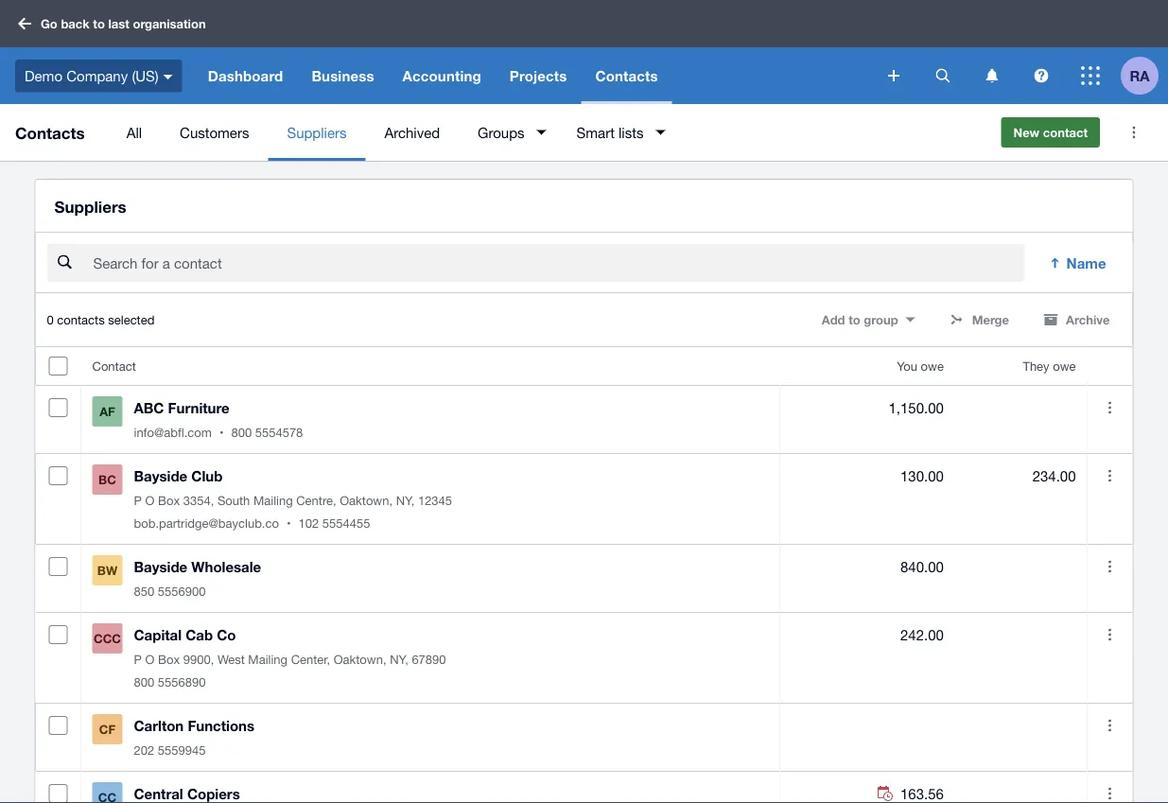 Task type: describe. For each thing, give the bounding box(es) containing it.
• inside abc furniture info@abfl.com • 800 5554578
[[219, 425, 224, 440]]

contact
[[1043, 125, 1088, 140]]

4 more row options image from the top
[[1109, 788, 1112, 800]]

0
[[47, 312, 54, 327]]

• inside bayside club p o box 3354, south mailing centre, oaktown, ny, 12345 bob.partridge@bayclub.co • 102 5554455
[[287, 516, 291, 530]]

1 vertical spatial contacts
[[15, 123, 85, 142]]

1,150.00
[[889, 399, 944, 416]]

130.00
[[901, 468, 944, 484]]

add to group
[[822, 312, 898, 327]]

go back to last organisation link
[[11, 7, 217, 40]]

central copiers
[[134, 785, 240, 802]]

cab
[[186, 626, 213, 643]]

capital cab co p o box 9900, west mailing center, oaktown, ny, 67890 800 5556890
[[134, 626, 446, 689]]

dashboard link
[[194, 47, 297, 104]]

you
[[897, 359, 918, 373]]

bayside wholesale 850 5556900
[[134, 558, 261, 599]]

ra
[[1130, 67, 1150, 84]]

850
[[134, 584, 154, 599]]

more row options image for furniture
[[1109, 402, 1112, 414]]

0 contacts selected
[[47, 312, 155, 327]]

lists
[[619, 124, 644, 140]]

carlton
[[134, 717, 184, 734]]

club
[[191, 468, 223, 485]]

customers
[[180, 124, 249, 140]]

name
[[1067, 255, 1106, 272]]

more row options image for club
[[1109, 470, 1112, 482]]

go
[[41, 16, 58, 31]]

smart lists button
[[558, 104, 677, 161]]

ccc
[[94, 631, 121, 646]]

163.56 link
[[878, 783, 944, 803]]

groups
[[478, 124, 525, 140]]

business button
[[297, 47, 388, 104]]

owe for you owe
[[921, 359, 944, 373]]

groups button
[[459, 104, 558, 161]]

ny, inside bayside club p o box 3354, south mailing centre, oaktown, ny, 12345 bob.partridge@bayclub.co • 102 5554455
[[396, 493, 415, 508]]

5556900
[[158, 584, 206, 599]]

you owe
[[897, 359, 944, 373]]

bc
[[98, 472, 116, 487]]

bw
[[97, 563, 118, 578]]

name button
[[1036, 244, 1121, 282]]

0 vertical spatial to
[[93, 16, 105, 31]]

dashboard
[[208, 67, 283, 84]]

ra button
[[1121, 47, 1168, 104]]

projects button
[[495, 47, 581, 104]]

new contact
[[1014, 125, 1088, 140]]

5559945
[[158, 743, 206, 757]]

12345
[[418, 493, 452, 508]]

business
[[312, 67, 374, 84]]

add
[[822, 312, 845, 327]]

242.00 link
[[901, 624, 944, 646]]

accounting button
[[388, 47, 495, 104]]

242.00
[[901, 626, 944, 643]]

central
[[134, 785, 183, 802]]

centre,
[[296, 493, 336, 508]]

1 horizontal spatial svg image
[[1081, 66, 1100, 85]]

add to group button
[[810, 305, 927, 335]]

center,
[[291, 652, 330, 667]]

contacts button
[[581, 47, 672, 104]]

840.00 link
[[901, 556, 944, 578]]

archived
[[385, 124, 440, 140]]

info@abfl.com
[[134, 425, 212, 440]]

234.00
[[1033, 468, 1076, 484]]

5556890
[[158, 675, 206, 689]]

demo company (us) button
[[0, 47, 194, 104]]

130.00 link
[[901, 465, 944, 487]]

more row options button for carlton functions
[[1091, 707, 1129, 745]]

demo company (us)
[[25, 67, 159, 84]]

actions menu image
[[1115, 114, 1153, 151]]

5554455
[[322, 516, 370, 530]]

contact
[[92, 359, 136, 373]]

800 inside abc furniture info@abfl.com • 800 5554578
[[231, 425, 252, 440]]

800 inside capital cab co p o box 9900, west mailing center, oaktown, ny, 67890 800 5556890
[[134, 675, 154, 689]]

Search for a contact field
[[91, 245, 1025, 281]]

mailing inside bayside club p o box 3354, south mailing centre, oaktown, ny, 12345 bob.partridge@bayclub.co • 102 5554455
[[253, 493, 293, 508]]

bob.partridge@bayclub.co
[[134, 516, 279, 530]]

box inside capital cab co p o box 9900, west mailing center, oaktown, ny, 67890 800 5556890
[[158, 652, 180, 667]]

copiers
[[187, 785, 240, 802]]

furniture
[[168, 399, 230, 416]]

wholesale
[[191, 558, 261, 575]]

contacts inside dropdown button
[[595, 67, 658, 84]]

organisation
[[133, 16, 206, 31]]

cf
[[99, 722, 116, 737]]

navigation containing dashboard
[[194, 47, 875, 104]]

3354,
[[183, 493, 214, 508]]

abc
[[134, 399, 164, 416]]

co
[[217, 626, 236, 643]]

capital
[[134, 626, 182, 643]]



Task type: locate. For each thing, give the bounding box(es) containing it.
0 vertical spatial bayside
[[134, 468, 187, 485]]

box left 3354,
[[158, 493, 180, 508]]

suppliers button
[[268, 104, 366, 161]]

5 more row options button from the top
[[1091, 707, 1129, 745]]

merge button
[[938, 305, 1021, 335]]

3 more row options button from the top
[[1091, 548, 1129, 586]]

1 vertical spatial ny,
[[390, 652, 408, 667]]

p inside capital cab co p o box 9900, west mailing center, oaktown, ny, 67890 800 5556890
[[134, 652, 142, 667]]

2 owe from the left
[[1053, 359, 1076, 373]]

abc furniture info@abfl.com • 800 5554578
[[134, 399, 303, 440]]

suppliers inside button
[[287, 124, 347, 140]]

2 more row options image from the top
[[1109, 720, 1112, 732]]

0 vertical spatial suppliers
[[287, 124, 347, 140]]

1 vertical spatial o
[[145, 652, 155, 667]]

o inside capital cab co p o box 9900, west mailing center, oaktown, ny, 67890 800 5556890
[[145, 652, 155, 667]]

202
[[134, 743, 154, 757]]

9900,
[[183, 652, 214, 667]]

234.00 link
[[1033, 465, 1076, 487]]

contacts
[[57, 312, 105, 327]]

back
[[61, 16, 90, 31]]

group
[[864, 312, 898, 327]]

menu
[[108, 104, 986, 161]]

owe right they
[[1053, 359, 1076, 373]]

5554578
[[255, 425, 303, 440]]

163.56
[[901, 785, 944, 802]]

ny, left 12345
[[396, 493, 415, 508]]

• down "furniture"
[[219, 425, 224, 440]]

800 left 5556890
[[134, 675, 154, 689]]

1 more row options image from the top
[[1109, 629, 1112, 641]]

0 horizontal spatial owe
[[921, 359, 944, 373]]

o left 3354,
[[145, 493, 155, 508]]

bayside for bayside club
[[134, 468, 187, 485]]

all
[[126, 124, 142, 140]]

banner
[[0, 0, 1168, 104]]

box inside bayside club p o box 3354, south mailing centre, oaktown, ny, 12345 bob.partridge@bayclub.co • 102 5554455
[[158, 493, 180, 508]]

more row options button for abc furniture
[[1091, 389, 1129, 427]]

1 vertical spatial 800
[[134, 675, 154, 689]]

0 vertical spatial contacts
[[595, 67, 658, 84]]

contacts up "lists"
[[595, 67, 658, 84]]

smart
[[577, 124, 615, 140]]

1 vertical spatial box
[[158, 652, 180, 667]]

bayside inside bayside wholesale 850 5556900
[[134, 558, 187, 575]]

suppliers down all button
[[54, 197, 126, 216]]

2 box from the top
[[158, 652, 180, 667]]

1 vertical spatial p
[[134, 652, 142, 667]]

102
[[298, 516, 319, 530]]

more row options button for bayside club
[[1091, 457, 1129, 495]]

2 o from the top
[[145, 652, 155, 667]]

1 p from the top
[[134, 493, 142, 508]]

1 vertical spatial mailing
[[248, 652, 288, 667]]

svg image inside go back to last organisation link
[[18, 18, 31, 30]]

suppliers down business popup button
[[287, 124, 347, 140]]

mailing inside capital cab co p o box 9900, west mailing center, oaktown, ny, 67890 800 5556890
[[248, 652, 288, 667]]

0 vertical spatial •
[[219, 425, 224, 440]]

more row options button
[[1091, 389, 1129, 427], [1091, 457, 1129, 495], [1091, 548, 1129, 586], [1091, 616, 1129, 654], [1091, 707, 1129, 745], [1091, 775, 1129, 803]]

mailing
[[253, 493, 293, 508], [248, 652, 288, 667]]

to
[[93, 16, 105, 31], [849, 312, 861, 327]]

1 o from the top
[[145, 493, 155, 508]]

4 more row options button from the top
[[1091, 616, 1129, 654]]

bayside up 850
[[134, 558, 187, 575]]

1 horizontal spatial to
[[849, 312, 861, 327]]

archive button
[[1032, 305, 1121, 335]]

0 horizontal spatial suppliers
[[54, 197, 126, 216]]

they owe
[[1023, 359, 1076, 373]]

customers button
[[161, 104, 268, 161]]

1 vertical spatial suppliers
[[54, 197, 126, 216]]

2 more row options image from the top
[[1109, 470, 1112, 482]]

1 horizontal spatial suppliers
[[287, 124, 347, 140]]

functions
[[188, 717, 254, 734]]

banner containing dashboard
[[0, 0, 1168, 104]]

1 horizontal spatial contacts
[[595, 67, 658, 84]]

p
[[134, 493, 142, 508], [134, 652, 142, 667]]

bayside club p o box 3354, south mailing centre, oaktown, ny, 12345 bob.partridge@bayclub.co • 102 5554455
[[134, 468, 452, 530]]

o down the capital
[[145, 652, 155, 667]]

p left 3354,
[[134, 493, 142, 508]]

0 vertical spatial o
[[145, 493, 155, 508]]

bayside for bayside wholesale
[[134, 558, 187, 575]]

owe for they owe
[[1053, 359, 1076, 373]]

new contact button
[[1001, 117, 1100, 148]]

carlton functions 202 5559945
[[134, 717, 254, 757]]

west
[[217, 652, 245, 667]]

selected
[[108, 312, 155, 327]]

more row options button for bayside wholesale
[[1091, 548, 1129, 586]]

box
[[158, 493, 180, 508], [158, 652, 180, 667]]

840.00
[[901, 558, 944, 575]]

svg image
[[18, 18, 31, 30], [986, 69, 998, 83], [1034, 69, 1049, 83], [888, 70, 900, 81], [163, 74, 173, 79]]

oaktown, right center,
[[334, 652, 386, 667]]

to right add
[[849, 312, 861, 327]]

0 vertical spatial oaktown,
[[340, 493, 393, 508]]

mailing right west
[[248, 652, 288, 667]]

merge
[[972, 312, 1009, 327]]

to left last
[[93, 16, 105, 31]]

0 horizontal spatial •
[[219, 425, 224, 440]]

oaktown, up 5554455 on the bottom of the page
[[340, 493, 393, 508]]

1 vertical spatial to
[[849, 312, 861, 327]]

contact list table element
[[35, 347, 1133, 803]]

navigation
[[194, 47, 875, 104]]

central copiers link
[[92, 783, 769, 803]]

owe
[[921, 359, 944, 373], [1053, 359, 1076, 373]]

smart lists
[[577, 124, 644, 140]]

0 horizontal spatial svg image
[[936, 69, 950, 83]]

more row options image for capital cab co
[[1109, 629, 1112, 641]]

to inside popup button
[[849, 312, 861, 327]]

1 box from the top
[[158, 493, 180, 508]]

2 p from the top
[[134, 652, 142, 667]]

oaktown, inside capital cab co p o box 9900, west mailing center, oaktown, ny, 67890 800 5556890
[[334, 652, 386, 667]]

0 horizontal spatial to
[[93, 16, 105, 31]]

0 vertical spatial more row options image
[[1109, 629, 1112, 641]]

0 vertical spatial p
[[134, 493, 142, 508]]

800 left 5554578
[[231, 425, 252, 440]]

1 bayside from the top
[[134, 468, 187, 485]]

svg image inside 'demo company (us)' popup button
[[163, 74, 173, 79]]

3 more row options image from the top
[[1109, 561, 1112, 573]]

bayside up 3354,
[[134, 468, 187, 485]]

1 horizontal spatial •
[[287, 516, 291, 530]]

bayside
[[134, 468, 187, 485], [134, 558, 187, 575]]

•
[[219, 425, 224, 440], [287, 516, 291, 530]]

archived button
[[366, 104, 459, 161]]

they
[[1023, 359, 1050, 373]]

south
[[217, 493, 250, 508]]

oaktown, inside bayside club p o box 3354, south mailing centre, oaktown, ny, 12345 bob.partridge@bayclub.co • 102 5554455
[[340, 493, 393, 508]]

1 horizontal spatial 800
[[231, 425, 252, 440]]

0 vertical spatial 800
[[231, 425, 252, 440]]

last
[[108, 16, 129, 31]]

company
[[66, 67, 128, 84]]

2 more row options button from the top
[[1091, 457, 1129, 495]]

archive
[[1066, 312, 1110, 327]]

1 more row options image from the top
[[1109, 402, 1112, 414]]

more row options image for wholesale
[[1109, 561, 1112, 573]]

1 vertical spatial bayside
[[134, 558, 187, 575]]

box up 5556890
[[158, 652, 180, 667]]

oaktown,
[[340, 493, 393, 508], [334, 652, 386, 667]]

owe right you
[[921, 359, 944, 373]]

1 owe from the left
[[921, 359, 944, 373]]

0 horizontal spatial 800
[[134, 675, 154, 689]]

6 more row options button from the top
[[1091, 775, 1129, 803]]

accounting
[[403, 67, 481, 84]]

mailing right south
[[253, 493, 293, 508]]

67890
[[412, 652, 446, 667]]

• left '102'
[[287, 516, 291, 530]]

p down the capital
[[134, 652, 142, 667]]

0 vertical spatial mailing
[[253, 493, 293, 508]]

1 vertical spatial •
[[287, 516, 291, 530]]

o
[[145, 493, 155, 508], [145, 652, 155, 667]]

more row options image for carlton functions
[[1109, 720, 1112, 732]]

2 bayside from the top
[[134, 558, 187, 575]]

bayside inside bayside club p o box 3354, south mailing centre, oaktown, ny, 12345 bob.partridge@bayclub.co • 102 5554455
[[134, 468, 187, 485]]

contacts down demo
[[15, 123, 85, 142]]

1,150.00 link
[[889, 397, 944, 419]]

0 vertical spatial ny,
[[396, 493, 415, 508]]

demo
[[25, 67, 62, 84]]

more row options button for capital cab co
[[1091, 616, 1129, 654]]

more row options image
[[1109, 629, 1112, 641], [1109, 720, 1112, 732]]

1 vertical spatial more row options image
[[1109, 720, 1112, 732]]

af
[[100, 404, 115, 419]]

go back to last organisation
[[41, 16, 206, 31]]

new
[[1014, 125, 1040, 140]]

menu containing all
[[108, 104, 986, 161]]

svg image
[[1081, 66, 1100, 85], [936, 69, 950, 83]]

1 vertical spatial oaktown,
[[334, 652, 386, 667]]

p inside bayside club p o box 3354, south mailing centre, oaktown, ny, 12345 bob.partridge@bayclub.co • 102 5554455
[[134, 493, 142, 508]]

(us)
[[132, 67, 159, 84]]

ny, inside capital cab co p o box 9900, west mailing center, oaktown, ny, 67890 800 5556890
[[390, 652, 408, 667]]

0 horizontal spatial contacts
[[15, 123, 85, 142]]

more row options image
[[1109, 402, 1112, 414], [1109, 470, 1112, 482], [1109, 561, 1112, 573], [1109, 788, 1112, 800]]

ny, left 67890 on the bottom left
[[390, 652, 408, 667]]

1 more row options button from the top
[[1091, 389, 1129, 427]]

o inside bayside club p o box 3354, south mailing centre, oaktown, ny, 12345 bob.partridge@bayclub.co • 102 5554455
[[145, 493, 155, 508]]

1 horizontal spatial owe
[[1053, 359, 1076, 373]]

projects
[[510, 67, 567, 84]]

0 vertical spatial box
[[158, 493, 180, 508]]

800
[[231, 425, 252, 440], [134, 675, 154, 689]]



Task type: vqa. For each thing, say whether or not it's contained in the screenshot.
text field
no



